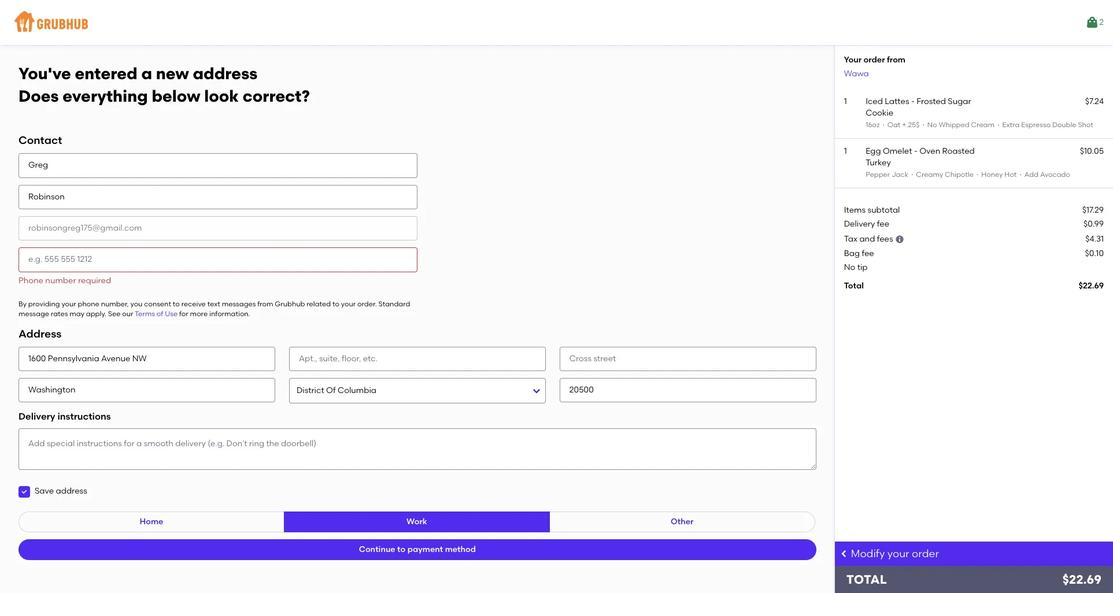 Task type: describe. For each thing, give the bounding box(es) containing it.
0 horizontal spatial address
[[56, 487, 87, 496]]

egg omelet - oven roasted turkey
[[866, 146, 975, 168]]

tax and fees
[[844, 234, 893, 244]]

oven
[[920, 146, 941, 156]]

16oz ∙ oat +.25$ ∙ no whipped cream ∙ extra espresso double shot
[[866, 121, 1094, 129]]

save address
[[35, 487, 87, 496]]

other
[[671, 517, 694, 527]]

you've
[[19, 64, 71, 83]]

cookie
[[866, 108, 894, 118]]

0 horizontal spatial to
[[173, 300, 180, 308]]

number,
[[101, 300, 129, 308]]

Cross street text field
[[560, 347, 817, 371]]

consent
[[144, 300, 171, 308]]

2 button
[[1086, 12, 1104, 33]]

method
[[445, 545, 476, 554]]

delivery instructions
[[19, 411, 111, 422]]

espresso
[[1022, 121, 1051, 129]]

Delivery instructions text field
[[19, 428, 817, 470]]

delivery for delivery instructions
[[19, 411, 55, 422]]

2
[[1100, 17, 1104, 27]]

iced lattes - frosted sugar cookie
[[866, 97, 972, 118]]

receive
[[181, 300, 206, 308]]

add
[[1025, 171, 1039, 179]]

standard
[[379, 300, 410, 308]]

for
[[179, 310, 188, 318]]

home
[[140, 517, 163, 527]]

everything
[[63, 86, 148, 106]]

other button
[[549, 512, 815, 533]]

svg image
[[21, 488, 28, 495]]

double
[[1053, 121, 1077, 129]]

work button
[[284, 512, 550, 533]]

tax
[[844, 234, 858, 244]]

0 horizontal spatial no
[[844, 263, 856, 272]]

contact
[[19, 134, 62, 147]]

lattes
[[885, 97, 910, 106]]

16oz
[[866, 121, 880, 129]]

phone number required
[[19, 276, 111, 286]]

order.
[[357, 300, 377, 308]]

0 vertical spatial $22.69
[[1079, 281, 1104, 291]]

oat
[[888, 121, 901, 129]]

1 horizontal spatial to
[[333, 300, 339, 308]]

0 vertical spatial svg image
[[895, 235, 905, 244]]

below
[[152, 86, 200, 106]]

jack
[[892, 171, 909, 179]]

$0.99
[[1084, 219, 1104, 229]]

cream
[[971, 121, 995, 129]]

to inside continue to payment method button
[[397, 545, 406, 554]]

fee for delivery fee
[[877, 219, 890, 229]]

a
[[141, 64, 152, 83]]

Email email field
[[19, 216, 418, 241]]

does
[[19, 86, 59, 106]]

$17.29
[[1083, 205, 1104, 215]]

avocado
[[1041, 171, 1071, 179]]

roasted
[[943, 146, 975, 156]]

0 horizontal spatial svg image
[[840, 549, 849, 559]]

delivery fee
[[844, 219, 890, 229]]

0 vertical spatial total
[[844, 281, 864, 291]]

continue to payment method button
[[19, 539, 817, 560]]

delivery for delivery fee
[[844, 219, 875, 229]]

0 horizontal spatial your
[[62, 300, 76, 308]]

no tip
[[844, 263, 868, 272]]

1 horizontal spatial your
[[341, 300, 356, 308]]

phone
[[78, 300, 99, 308]]

$7.24
[[1086, 97, 1104, 106]]

pepper jack ∙ creamy chipotle ∙ honey hot ∙ add avocado
[[866, 171, 1071, 179]]

egg
[[866, 146, 881, 156]]

bag
[[844, 248, 860, 258]]

save
[[35, 487, 54, 496]]

order inside your order from wawa
[[864, 55, 885, 65]]

wawa
[[844, 69, 869, 78]]

extra
[[1003, 121, 1020, 129]]

Address 2 text field
[[289, 347, 546, 371]]

apply.
[[86, 310, 106, 318]]

2 horizontal spatial your
[[888, 548, 910, 560]]

1 horizontal spatial no
[[928, 121, 937, 129]]

bag fee
[[844, 248, 874, 258]]

required
[[78, 276, 111, 286]]

our
[[122, 310, 133, 318]]

modify
[[851, 548, 885, 560]]

entered
[[75, 64, 137, 83]]

whipped
[[939, 121, 970, 129]]

text
[[207, 300, 220, 308]]

and
[[860, 234, 875, 244]]

items
[[844, 205, 866, 215]]

1 vertical spatial $22.69
[[1063, 573, 1102, 587]]

home button
[[19, 512, 285, 533]]

new
[[156, 64, 189, 83]]

terms of use link
[[135, 310, 178, 318]]

by providing your phone number, you consent to receive text messages from grubhub related to your order. standard message rates may apply. see our
[[19, 300, 410, 318]]

address
[[19, 327, 61, 341]]

items subtotal
[[844, 205, 900, 215]]

from inside your order from wawa
[[887, 55, 906, 65]]

from inside by providing your phone number, you consent to receive text messages from grubhub related to your order. standard message rates may apply. see our
[[257, 300, 273, 308]]

use
[[165, 310, 178, 318]]



Task type: locate. For each thing, give the bounding box(es) containing it.
1 horizontal spatial order
[[912, 548, 939, 560]]

0 vertical spatial delivery
[[844, 219, 875, 229]]

continue
[[359, 545, 395, 554]]

1 horizontal spatial fee
[[877, 219, 890, 229]]

1 left "iced"
[[844, 97, 847, 106]]

to
[[173, 300, 180, 308], [333, 300, 339, 308], [397, 545, 406, 554]]

information.
[[209, 310, 250, 318]]

address right save at left
[[56, 487, 87, 496]]

∙ left honey
[[976, 171, 980, 179]]

no
[[928, 121, 937, 129], [844, 263, 856, 272]]

∙ right '+.25$' on the right of page
[[922, 121, 926, 129]]

- left oven
[[914, 146, 918, 156]]

$0.10
[[1085, 248, 1104, 258]]

First name text field
[[19, 154, 418, 178]]

main navigation navigation
[[0, 0, 1113, 45]]

$4.31
[[1086, 234, 1104, 244]]

your left order.
[[341, 300, 356, 308]]

no left tip
[[844, 263, 856, 272]]

0 vertical spatial 1
[[844, 97, 847, 106]]

hot
[[1005, 171, 1017, 179]]

1 vertical spatial no
[[844, 263, 856, 272]]

your up may on the left bottom of page
[[62, 300, 76, 308]]

- right 'lattes'
[[912, 97, 915, 106]]

modify your order
[[851, 548, 939, 560]]

from left grubhub
[[257, 300, 273, 308]]

0 vertical spatial address
[[193, 64, 258, 83]]

phone number required alert
[[19, 276, 111, 286]]

total down modify
[[847, 573, 887, 587]]

omelet
[[883, 146, 912, 156]]

your right modify
[[888, 548, 910, 560]]

may
[[70, 310, 84, 318]]

wawa link
[[844, 69, 869, 78]]

to up use
[[173, 300, 180, 308]]

2 horizontal spatial to
[[397, 545, 406, 554]]

1 vertical spatial -
[[914, 146, 918, 156]]

∙ right jack
[[910, 171, 915, 179]]

delivery
[[844, 219, 875, 229], [19, 411, 55, 422]]

shot
[[1078, 121, 1094, 129]]

sugar
[[948, 97, 972, 106]]

0 horizontal spatial fee
[[862, 248, 874, 258]]

svg image
[[895, 235, 905, 244], [840, 549, 849, 559]]

fees
[[877, 234, 893, 244]]

payment
[[408, 545, 443, 554]]

1 vertical spatial svg image
[[840, 549, 849, 559]]

1 for iced lattes - frosted sugar cookie
[[844, 97, 847, 106]]

0 horizontal spatial from
[[257, 300, 273, 308]]

1 horizontal spatial svg image
[[895, 235, 905, 244]]

1 for egg omelet - oven roasted turkey
[[844, 146, 847, 156]]

∙ left oat
[[882, 121, 886, 129]]

1 left egg
[[844, 146, 847, 156]]

0 vertical spatial from
[[887, 55, 906, 65]]

your
[[62, 300, 76, 308], [341, 300, 356, 308], [888, 548, 910, 560]]

delivery down items
[[844, 219, 875, 229]]

0 vertical spatial fee
[[877, 219, 890, 229]]

- inside iced lattes - frosted sugar cookie
[[912, 97, 915, 106]]

look
[[204, 86, 239, 106]]

1 vertical spatial 1
[[844, 146, 847, 156]]

1 horizontal spatial address
[[193, 64, 258, 83]]

0 vertical spatial -
[[912, 97, 915, 106]]

order right 'your'
[[864, 55, 885, 65]]

honey
[[982, 171, 1003, 179]]

continue to payment method
[[359, 545, 476, 554]]

you
[[130, 300, 143, 308]]

order
[[864, 55, 885, 65], [912, 548, 939, 560]]

svg image right fees
[[895, 235, 905, 244]]

1 vertical spatial address
[[56, 487, 87, 496]]

address up look
[[193, 64, 258, 83]]

1 vertical spatial fee
[[862, 248, 874, 258]]

related
[[307, 300, 331, 308]]

creamy
[[916, 171, 943, 179]]

1 horizontal spatial delivery
[[844, 219, 875, 229]]

- for frosted
[[912, 97, 915, 106]]

-
[[912, 97, 915, 106], [914, 146, 918, 156]]

1 horizontal spatial from
[[887, 55, 906, 65]]

see
[[108, 310, 121, 318]]

1 vertical spatial delivery
[[19, 411, 55, 422]]

turkey
[[866, 158, 891, 168]]

City text field
[[19, 378, 275, 403]]

of
[[157, 310, 163, 318]]

terms
[[135, 310, 155, 318]]

by
[[19, 300, 27, 308]]

fee
[[877, 219, 890, 229], [862, 248, 874, 258]]

providing
[[28, 300, 60, 308]]

∙
[[882, 121, 886, 129], [922, 121, 926, 129], [997, 121, 1001, 129], [910, 171, 915, 179], [976, 171, 980, 179], [1019, 171, 1023, 179]]

fee for bag fee
[[862, 248, 874, 258]]

fee down tax and fees
[[862, 248, 874, 258]]

you've entered a new address does everything below look correct?
[[19, 64, 310, 106]]

subtotal
[[868, 205, 900, 215]]

no right '+.25$' on the right of page
[[928, 121, 937, 129]]

1 vertical spatial order
[[912, 548, 939, 560]]

order right modify
[[912, 548, 939, 560]]

work
[[407, 517, 427, 527]]

from up 'lattes'
[[887, 55, 906, 65]]

terms of use for more information.
[[135, 310, 250, 318]]

1
[[844, 97, 847, 106], [844, 146, 847, 156]]

frosted
[[917, 97, 946, 106]]

pepper
[[866, 171, 890, 179]]

Address 1 text field
[[19, 347, 275, 371]]

to right related on the bottom
[[333, 300, 339, 308]]

fee down subtotal
[[877, 219, 890, 229]]

∙ right hot
[[1019, 171, 1023, 179]]

rates
[[51, 310, 68, 318]]

1 vertical spatial from
[[257, 300, 273, 308]]

- inside egg omelet - oven roasted turkey
[[914, 146, 918, 156]]

2 1 from the top
[[844, 146, 847, 156]]

0 vertical spatial no
[[928, 121, 937, 129]]

∙ left extra
[[997, 121, 1001, 129]]

delivery left instructions
[[19, 411, 55, 422]]

grubhub
[[275, 300, 305, 308]]

Zip text field
[[560, 378, 817, 403]]

1 vertical spatial total
[[847, 573, 887, 587]]

more
[[190, 310, 208, 318]]

from
[[887, 55, 906, 65], [257, 300, 273, 308]]

phone
[[19, 276, 43, 286]]

total
[[844, 281, 864, 291], [847, 573, 887, 587]]

your order from wawa
[[844, 55, 906, 78]]

address
[[193, 64, 258, 83], [56, 487, 87, 496]]

chipotle
[[945, 171, 974, 179]]

to left payment
[[397, 545, 406, 554]]

1 1 from the top
[[844, 97, 847, 106]]

0 vertical spatial order
[[864, 55, 885, 65]]

messages
[[222, 300, 256, 308]]

0 horizontal spatial order
[[864, 55, 885, 65]]

total down no tip
[[844, 281, 864, 291]]

Last name text field
[[19, 185, 418, 209]]

message
[[19, 310, 49, 318]]

number
[[45, 276, 76, 286]]

0 horizontal spatial delivery
[[19, 411, 55, 422]]

your
[[844, 55, 862, 65]]

instructions
[[58, 411, 111, 422]]

- for oven
[[914, 146, 918, 156]]

Phone telephone field
[[19, 248, 418, 272]]

address inside you've entered a new address does everything below look correct?
[[193, 64, 258, 83]]

svg image left modify
[[840, 549, 849, 559]]



Task type: vqa. For each thing, say whether or not it's contained in the screenshot.
dipping
no



